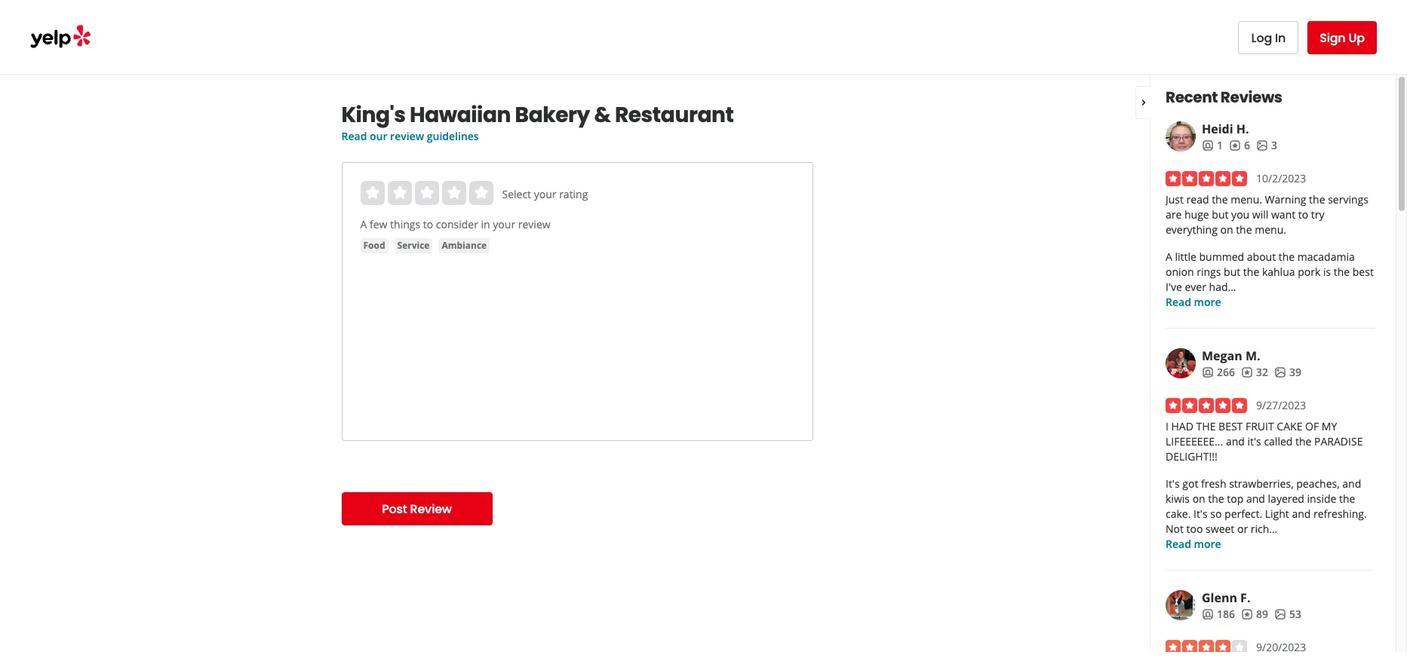 Task type: locate. For each thing, give the bounding box(es) containing it.
1 vertical spatial review
[[518, 217, 551, 232]]

1 horizontal spatial on
[[1221, 223, 1234, 237]]

the down you
[[1237, 223, 1253, 237]]

0 vertical spatial it's
[[1166, 477, 1180, 491]]

0 vertical spatial read
[[342, 129, 367, 143]]

in
[[1276, 29, 1286, 46]]

friends element containing 186
[[1202, 608, 1236, 623]]

1 vertical spatial 16 review v2 image
[[1242, 367, 1254, 379]]

16 review v2 image
[[1230, 140, 1242, 152], [1242, 367, 1254, 379], [1242, 609, 1254, 621]]

1 vertical spatial it's
[[1194, 507, 1208, 522]]

2 vertical spatial read
[[1166, 537, 1192, 552]]

186
[[1218, 608, 1236, 622]]

so
[[1211, 507, 1222, 522]]

read more down ever in the top of the page
[[1166, 295, 1222, 309]]

i
[[1166, 420, 1169, 434]]

the up refreshing.
[[1340, 492, 1356, 506]]

it's up kiwis
[[1166, 477, 1180, 491]]

1 vertical spatial menu.
[[1255, 223, 1287, 237]]

read
[[342, 129, 367, 143], [1166, 295, 1192, 309], [1166, 537, 1192, 552]]

16 photos v2 image left 53
[[1275, 609, 1287, 621]]

2 vertical spatial friends element
[[1202, 608, 1236, 623]]

16 review v2 image left '32'
[[1242, 367, 1254, 379]]

16 friends v2 image
[[1202, 140, 1215, 152], [1202, 367, 1215, 379]]

menu.
[[1231, 192, 1263, 207], [1255, 223, 1287, 237]]

to right things
[[423, 217, 433, 232]]

log in button
[[1239, 21, 1299, 54]]

reviews element for f.
[[1242, 608, 1269, 623]]

macadamia
[[1298, 250, 1356, 264]]

our
[[370, 129, 388, 143]]

1 horizontal spatial it's
[[1194, 507, 1208, 522]]

select
[[502, 187, 531, 202]]

2 16 friends v2 image from the top
[[1202, 367, 1215, 379]]

review
[[390, 129, 424, 143], [518, 217, 551, 232]]

read more button for heidi h.
[[1166, 295, 1222, 310]]

reviews element containing 32
[[1242, 365, 1269, 380]]

friends element containing 1
[[1202, 138, 1224, 153]]

peaches,
[[1297, 477, 1340, 491]]

read more button down too
[[1166, 537, 1222, 553]]

16 photos v2 image
[[1257, 140, 1269, 152], [1275, 367, 1287, 379], [1275, 609, 1287, 621]]

layered
[[1269, 492, 1305, 506]]

0 vertical spatial but
[[1213, 208, 1229, 222]]

review inside the king's hawaiian bakery & restaurant read our review guidelines
[[390, 129, 424, 143]]

friends element down the megan on the right of the page
[[1202, 365, 1236, 380]]

read down not
[[1166, 537, 1192, 552]]

little
[[1176, 250, 1197, 264]]

1 horizontal spatial review
[[518, 217, 551, 232]]

1 vertical spatial read
[[1166, 295, 1192, 309]]

the right is
[[1334, 265, 1351, 279]]

16 review v2 image for f.
[[1242, 609, 1254, 621]]

0 vertical spatial on
[[1221, 223, 1234, 237]]

the up the try
[[1310, 192, 1326, 207]]

1 vertical spatial 16 photos v2 image
[[1275, 367, 1287, 379]]

0 horizontal spatial on
[[1193, 492, 1206, 506]]

read left our
[[342, 129, 367, 143]]

0 horizontal spatial a
[[360, 217, 367, 232]]

things
[[390, 217, 421, 232]]

2 vertical spatial photos element
[[1275, 608, 1302, 623]]

a inside a little bummed about the macadamia onion rings but the kahlua pork is the best i've ever had…
[[1166, 250, 1173, 264]]

2 read more button from the top
[[1166, 537, 1222, 553]]

1 vertical spatial reviews element
[[1242, 365, 1269, 380]]

9/27/2023
[[1257, 399, 1307, 413]]

read more
[[1166, 295, 1222, 309], [1166, 537, 1222, 552]]

2 vertical spatial 16 review v2 image
[[1242, 609, 1254, 621]]

rating element
[[360, 181, 493, 205]]

it's
[[1166, 477, 1180, 491], [1194, 507, 1208, 522]]

16 photos v2 image left 3
[[1257, 140, 1269, 152]]

5 star rating image up read
[[1166, 171, 1248, 186]]

2 more from the top
[[1195, 537, 1222, 552]]

266
[[1218, 365, 1236, 380]]

the up 'so'
[[1209, 492, 1225, 506]]

0 vertical spatial 16 photos v2 image
[[1257, 140, 1269, 152]]

up
[[1349, 29, 1366, 46]]

review right our
[[390, 129, 424, 143]]

1 vertical spatial more
[[1195, 537, 1222, 552]]

1 vertical spatial but
[[1224, 265, 1241, 279]]

review down select your rating
[[518, 217, 551, 232]]

16 friends v2 image left '266'
[[1202, 367, 1215, 379]]

the up the kahlua
[[1279, 250, 1295, 264]]

16 friends v2 image for heidi h.
[[1202, 140, 1215, 152]]

reviews element
[[1230, 138, 1251, 153], [1242, 365, 1269, 380], [1242, 608, 1269, 623]]

a for a little bummed about the macadamia onion rings but the kahlua pork is the best i've ever had…
[[1166, 250, 1173, 264]]

1 horizontal spatial to
[[1299, 208, 1309, 222]]

menu. down "will"
[[1255, 223, 1287, 237]]

on down got
[[1193, 492, 1206, 506]]

to
[[1299, 208, 1309, 222], [423, 217, 433, 232]]

0 horizontal spatial to
[[423, 217, 433, 232]]

16 photos v2 image for heidi h.
[[1257, 140, 1269, 152]]

1 vertical spatial photos element
[[1275, 365, 1302, 380]]

photo of heidi h. image
[[1166, 122, 1196, 152]]

the
[[1197, 420, 1216, 434]]

read more down too
[[1166, 537, 1222, 552]]

on
[[1221, 223, 1234, 237], [1193, 492, 1206, 506]]

2 5 star rating image from the top
[[1166, 399, 1248, 414]]

photos element right '32'
[[1275, 365, 1302, 380]]

1 vertical spatial 5 star rating image
[[1166, 399, 1248, 414]]

close sidebar icon image
[[1138, 96, 1150, 108], [1138, 96, 1150, 108]]

but up had…
[[1224, 265, 1241, 279]]

1 vertical spatial on
[[1193, 492, 1206, 506]]

53
[[1290, 608, 1302, 622]]

0 horizontal spatial review
[[390, 129, 424, 143]]

read more for megan m.
[[1166, 537, 1222, 552]]

a left little
[[1166, 250, 1173, 264]]

1 read more from the top
[[1166, 295, 1222, 309]]

2 friends element from the top
[[1202, 365, 1236, 380]]

read more for heidi h.
[[1166, 295, 1222, 309]]

more down ever in the top of the page
[[1195, 295, 1222, 309]]

2 vertical spatial reviews element
[[1242, 608, 1269, 623]]

1 vertical spatial read more button
[[1166, 537, 1222, 553]]

None radio
[[360, 181, 385, 205], [388, 181, 412, 205], [442, 181, 466, 205], [360, 181, 385, 205], [388, 181, 412, 205], [442, 181, 466, 205]]

0 vertical spatial reviews element
[[1230, 138, 1251, 153]]

your left rating
[[534, 187, 557, 202]]

16 friends v2 image
[[1202, 609, 1215, 621]]

10/2/2023
[[1257, 171, 1307, 186]]

light
[[1266, 507, 1290, 522]]

photo of glenn f. image
[[1166, 591, 1196, 621]]

0 vertical spatial photos element
[[1257, 138, 1278, 153]]

it's left 'so'
[[1194, 507, 1208, 522]]

reviews element containing 89
[[1242, 608, 1269, 623]]

glenn f.
[[1202, 590, 1251, 607]]

try
[[1312, 208, 1325, 222]]

1 read more button from the top
[[1166, 295, 1222, 310]]

0 vertical spatial read more
[[1166, 295, 1222, 309]]

more down sweet
[[1195, 537, 1222, 552]]

more
[[1195, 295, 1222, 309], [1195, 537, 1222, 552]]

fruit
[[1246, 420, 1275, 434]]

photos element for glenn f.
[[1275, 608, 1302, 623]]

consider
[[436, 217, 478, 232]]

read
[[1187, 192, 1210, 207]]

16 friends v2 image left 1 at the top right of page
[[1202, 140, 1215, 152]]

your
[[534, 187, 557, 202], [493, 217, 516, 232]]

friends element down heidi
[[1202, 138, 1224, 153]]

sign
[[1320, 29, 1346, 46]]

friends element containing 266
[[1202, 365, 1236, 380]]

0 vertical spatial 5 star rating image
[[1166, 171, 1248, 186]]

a left few
[[360, 217, 367, 232]]

None radio
[[415, 181, 439, 205], [469, 181, 493, 205], [415, 181, 439, 205], [469, 181, 493, 205]]

on down you
[[1221, 223, 1234, 237]]

and inside i had the best fruit cake of my lifeeeeee... and it's called the paradise delight!!!
[[1227, 435, 1245, 449]]

1 horizontal spatial a
[[1166, 250, 1173, 264]]

will
[[1253, 208, 1269, 222]]

photos element containing 39
[[1275, 365, 1302, 380]]

but left you
[[1213, 208, 1229, 222]]

the right read
[[1212, 192, 1229, 207]]

in
[[481, 217, 490, 232]]

pork
[[1298, 265, 1321, 279]]

recent reviews
[[1166, 87, 1283, 108]]

read down i've
[[1166, 295, 1192, 309]]

m.
[[1246, 348, 1261, 365]]

1 vertical spatial a
[[1166, 250, 1173, 264]]

photos element
[[1257, 138, 1278, 153], [1275, 365, 1302, 380], [1275, 608, 1302, 623]]

review for few
[[518, 217, 551, 232]]

1 5 star rating image from the top
[[1166, 171, 1248, 186]]

read for heidi h.
[[1166, 295, 1192, 309]]

friends element
[[1202, 138, 1224, 153], [1202, 365, 1236, 380], [1202, 608, 1236, 623]]

photos element right 6
[[1257, 138, 1278, 153]]

reviews element down m.
[[1242, 365, 1269, 380]]

a
[[360, 217, 367, 232], [1166, 250, 1173, 264]]

1 16 friends v2 image from the top
[[1202, 140, 1215, 152]]

is
[[1324, 265, 1332, 279]]

1 vertical spatial 16 friends v2 image
[[1202, 367, 1215, 379]]

reviews element down h.
[[1230, 138, 1251, 153]]

read more button
[[1166, 295, 1222, 310], [1166, 537, 1222, 553]]

16 review v2 image left 89
[[1242, 609, 1254, 621]]

megan m.
[[1202, 348, 1261, 365]]

2 read more from the top
[[1166, 537, 1222, 552]]

0 vertical spatial review
[[390, 129, 424, 143]]

menu. up you
[[1231, 192, 1263, 207]]

but
[[1213, 208, 1229, 222], [1224, 265, 1241, 279]]

1 horizontal spatial your
[[534, 187, 557, 202]]

friends element down glenn
[[1202, 608, 1236, 623]]

recent
[[1166, 87, 1218, 108]]

0 vertical spatial 16 review v2 image
[[1230, 140, 1242, 152]]

1 vertical spatial read more
[[1166, 537, 1222, 552]]

photos element right 89
[[1275, 608, 1302, 623]]

reviews element containing 6
[[1230, 138, 1251, 153]]

read more button down ever in the top of the page
[[1166, 295, 1222, 310]]

king's hawaiian bakery & restaurant read our review guidelines
[[342, 100, 734, 143]]

0 vertical spatial friends element
[[1202, 138, 1224, 153]]

just
[[1166, 192, 1184, 207]]

16 photos v2 image for glenn f.
[[1275, 609, 1287, 621]]

5 star rating image
[[1166, 171, 1248, 186], [1166, 399, 1248, 414]]

photos element containing 53
[[1275, 608, 1302, 623]]

your right in
[[493, 217, 516, 232]]

1 friends element from the top
[[1202, 138, 1224, 153]]

0 vertical spatial 16 friends v2 image
[[1202, 140, 1215, 152]]

0 vertical spatial read more button
[[1166, 295, 1222, 310]]

and down best
[[1227, 435, 1245, 449]]

post review
[[382, 501, 452, 518]]

32
[[1257, 365, 1269, 380]]

0 vertical spatial more
[[1195, 295, 1222, 309]]

2 vertical spatial 16 photos v2 image
[[1275, 609, 1287, 621]]

16 photos v2 image left 39
[[1275, 367, 1287, 379]]

1 more from the top
[[1195, 295, 1222, 309]]

king's hawaiian bakery & restaurant link
[[342, 100, 813, 130]]

6
[[1245, 138, 1251, 152]]

reviews
[[1221, 87, 1283, 108]]

to left the try
[[1299, 208, 1309, 222]]

got
[[1183, 477, 1199, 491]]

&
[[594, 100, 611, 130]]

everything
[[1166, 223, 1218, 237]]

0 horizontal spatial your
[[493, 217, 516, 232]]

sign up
[[1320, 29, 1366, 46]]

0 vertical spatial a
[[360, 217, 367, 232]]

3 friends element from the top
[[1202, 608, 1236, 623]]

reviews element down the f. in the bottom of the page
[[1242, 608, 1269, 623]]

0 vertical spatial menu.
[[1231, 192, 1263, 207]]

16 review v2 image left 6
[[1230, 140, 1242, 152]]

heidi
[[1202, 121, 1234, 137]]

and
[[1227, 435, 1245, 449], [1343, 477, 1362, 491], [1247, 492, 1266, 506], [1293, 507, 1311, 522]]

photos element containing 3
[[1257, 138, 1278, 153]]

cake
[[1277, 420, 1303, 434]]

my
[[1322, 420, 1338, 434]]

5 star rating image up the on the right of page
[[1166, 399, 1248, 414]]

bakery
[[515, 100, 590, 130]]

1 vertical spatial friends element
[[1202, 365, 1236, 380]]

log
[[1252, 29, 1273, 46]]

the down 'of'
[[1296, 435, 1312, 449]]



Task type: vqa. For each thing, say whether or not it's contained in the screenshot.
reviews element containing 89
yes



Task type: describe. For each thing, give the bounding box(es) containing it.
5 star rating image for heidi h.
[[1166, 171, 1248, 186]]

top
[[1228, 492, 1244, 506]]

rings
[[1197, 265, 1222, 279]]

megan
[[1202, 348, 1243, 365]]

read for megan m.
[[1166, 537, 1192, 552]]

16 friends v2 image for megan m.
[[1202, 367, 1215, 379]]

restaurant
[[615, 100, 734, 130]]

friends element for glenn f.
[[1202, 608, 1236, 623]]

reviews element for h.
[[1230, 138, 1251, 153]]

review for hawaiian
[[390, 129, 424, 143]]

but inside a little bummed about the macadamia onion rings but the kahlua pork is the best i've ever had…
[[1224, 265, 1241, 279]]

fresh
[[1202, 477, 1227, 491]]

servings
[[1329, 192, 1369, 207]]

photos element for heidi h.
[[1257, 138, 1278, 153]]

inside
[[1308, 492, 1337, 506]]

hawaiian
[[410, 100, 511, 130]]

photos element for megan m.
[[1275, 365, 1302, 380]]

the down about
[[1244, 265, 1260, 279]]

sign up button
[[1308, 21, 1378, 54]]

review
[[410, 501, 452, 518]]

huge
[[1185, 208, 1210, 222]]

the inside i had the best fruit cake of my lifeeeeee... and it's called the paradise delight!!!
[[1296, 435, 1312, 449]]

of
[[1306, 420, 1320, 434]]

service
[[397, 239, 430, 252]]

i've
[[1166, 280, 1183, 294]]

more for megan m.
[[1195, 537, 1222, 552]]

bummed
[[1200, 250, 1245, 264]]

ambiance
[[442, 239, 487, 252]]

f.
[[1241, 590, 1251, 607]]

or
[[1238, 522, 1249, 537]]

on inside just read the menu. warning the servings are huge but you will want to try everything on the menu.
[[1221, 223, 1234, 237]]

lifeeeeee...
[[1166, 435, 1224, 449]]

refreshing.
[[1314, 507, 1368, 522]]

warning
[[1266, 192, 1307, 207]]

0 horizontal spatial it's
[[1166, 477, 1180, 491]]

log in
[[1252, 29, 1286, 46]]

cake.
[[1166, 507, 1191, 522]]

and down strawberries,
[[1247, 492, 1266, 506]]

a for a few things to consider in your review
[[360, 217, 367, 232]]

called
[[1265, 435, 1293, 449]]

to inside just read the menu. warning the servings are huge but you will want to try everything on the menu.
[[1299, 208, 1309, 222]]

on inside "it's got fresh strawberries, peaches, and kiwis on the top and layered inside the cake. it's so perfect. light and refreshing. not too sweet or rich…"
[[1193, 492, 1206, 506]]

read inside the king's hawaiian bakery & restaurant read our review guidelines
[[342, 129, 367, 143]]

best
[[1219, 420, 1243, 434]]

you
[[1232, 208, 1250, 222]]

just read the menu. warning the servings are huge but you will want to try everything on the menu.
[[1166, 192, 1369, 237]]

rating
[[559, 187, 588, 202]]

1
[[1218, 138, 1224, 152]]

are
[[1166, 208, 1182, 222]]

89
[[1257, 608, 1269, 622]]

a few things to consider in your review
[[360, 217, 551, 232]]

16 review v2 image for h.
[[1230, 140, 1242, 152]]

3
[[1272, 138, 1278, 152]]

but inside just read the menu. warning the servings are huge but you will want to try everything on the menu.
[[1213, 208, 1229, 222]]

about
[[1248, 250, 1277, 264]]

delight!!!
[[1166, 450, 1218, 464]]

not
[[1166, 522, 1184, 537]]

it's
[[1248, 435, 1262, 449]]

more for heidi h.
[[1195, 295, 1222, 309]]

0 vertical spatial your
[[534, 187, 557, 202]]

it's got fresh strawberries, peaches, and kiwis on the top and layered inside the cake. it's so perfect. light and refreshing. not too sweet or rich…
[[1166, 477, 1368, 537]]

friends element for heidi h.
[[1202, 138, 1224, 153]]

friends element for megan m.
[[1202, 365, 1236, 380]]

food
[[363, 239, 385, 252]]

reviews element for m.
[[1242, 365, 1269, 380]]

and up refreshing.
[[1343, 477, 1362, 491]]

kiwis
[[1166, 492, 1190, 506]]

king's
[[342, 100, 406, 130]]

16 review v2 image for m.
[[1242, 367, 1254, 379]]

h.
[[1237, 121, 1250, 137]]

read our review guidelines link
[[342, 129, 479, 143]]

post review button
[[342, 493, 493, 526]]

glenn
[[1202, 590, 1238, 607]]

4 star rating image
[[1166, 641, 1248, 653]]

had…
[[1210, 280, 1237, 294]]

1 vertical spatial your
[[493, 217, 516, 232]]

and down layered
[[1293, 507, 1311, 522]]

sweet
[[1206, 522, 1235, 537]]

rich…
[[1251, 522, 1278, 537]]

ever
[[1185, 280, 1207, 294]]

had
[[1172, 420, 1194, 434]]

5 star rating image for megan m.
[[1166, 399, 1248, 414]]

16 photos v2 image for megan m.
[[1275, 367, 1287, 379]]

perfect.
[[1225, 507, 1263, 522]]

onion
[[1166, 265, 1195, 279]]

a little bummed about the macadamia onion rings but the kahlua pork is the best i've ever had…
[[1166, 250, 1374, 294]]

select your rating
[[502, 187, 588, 202]]

few
[[370, 217, 388, 232]]

too
[[1187, 522, 1204, 537]]

kahlua
[[1263, 265, 1296, 279]]

best
[[1353, 265, 1374, 279]]

39
[[1290, 365, 1302, 380]]

i had the best fruit cake of my lifeeeeee... and it's called the paradise delight!!!
[[1166, 420, 1364, 464]]

read more button for megan m.
[[1166, 537, 1222, 553]]

post
[[382, 501, 407, 518]]

heidi h.
[[1202, 121, 1250, 137]]

photo of megan m. image
[[1166, 349, 1196, 379]]

strawberries,
[[1230, 477, 1294, 491]]

paradise
[[1315, 435, 1364, 449]]

guidelines
[[427, 129, 479, 143]]



